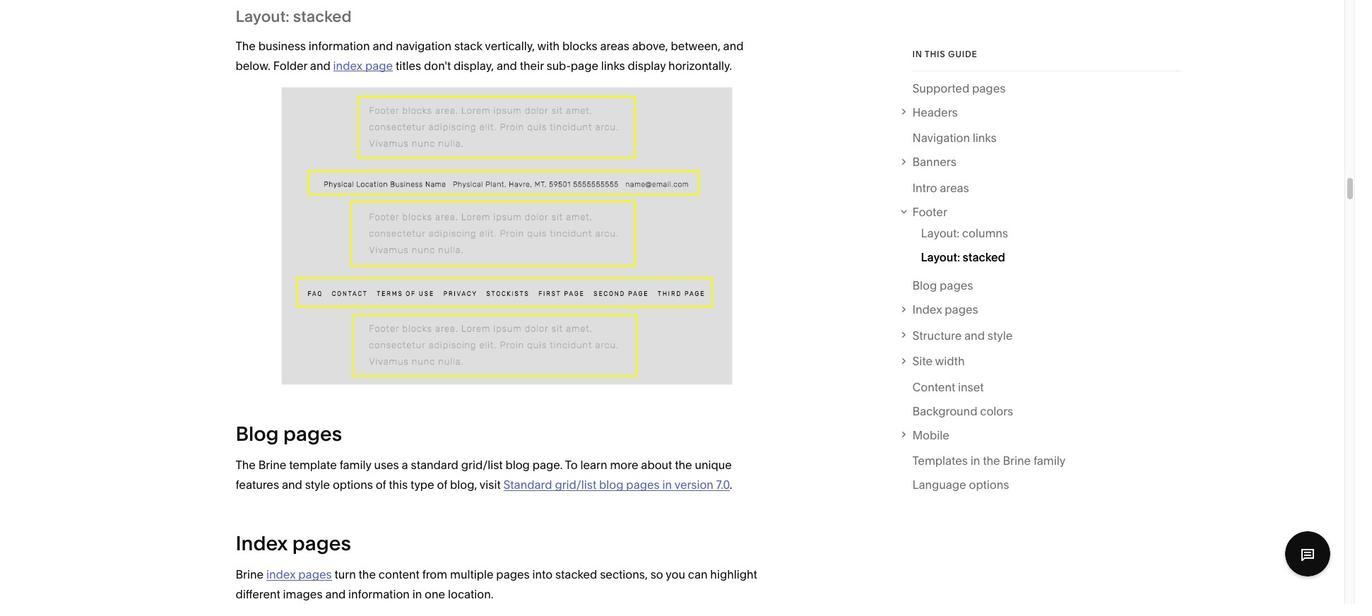 Task type: describe. For each thing, give the bounding box(es) containing it.
width
[[936, 354, 965, 369]]

1 vertical spatial blog
[[236, 422, 279, 446]]

site
[[913, 354, 933, 369]]

supported pages
[[913, 81, 1006, 95]]

index inside dropdown button
[[913, 303, 943, 317]]

inset
[[958, 380, 984, 394]]

uses
[[374, 458, 399, 472]]

a
[[402, 458, 408, 472]]

1 horizontal spatial areas
[[940, 181, 970, 195]]

language
[[913, 478, 967, 492]]

about
[[641, 458, 672, 472]]

footer button
[[898, 202, 1181, 222]]

above,
[[632, 39, 668, 53]]

brine index pages
[[236, 568, 332, 582]]

learn
[[581, 458, 608, 472]]

more
[[610, 458, 639, 472]]

into
[[533, 568, 553, 582]]

site width button
[[898, 352, 1181, 371]]

unique
[[695, 458, 732, 472]]

templates
[[913, 454, 968, 468]]

brine down mobile dropdown button in the right of the page
[[1003, 454, 1031, 468]]

1 vertical spatial index
[[236, 532, 288, 556]]

1 vertical spatial layout: stacked
[[921, 251, 1006, 265]]

version
[[675, 478, 714, 492]]

footer link
[[913, 202, 1181, 222]]

supported pages link
[[913, 78, 1006, 102]]

pages down about
[[627, 478, 660, 492]]

site width
[[913, 354, 965, 369]]

standard
[[411, 458, 459, 472]]

banners
[[913, 155, 957, 169]]

the inside "the brine template family uses a standard grid/list blog page. to learn more about the unique features and style options of this type of blog, visit"
[[675, 458, 692, 472]]

content
[[913, 380, 956, 394]]

mobile button
[[898, 425, 1181, 445]]

vertically,
[[485, 39, 535, 53]]

content inset
[[913, 380, 984, 394]]

banners button
[[898, 152, 1181, 172]]

sub-
[[547, 59, 571, 73]]

areas inside the business information and navigation stack vertically, with blocks areas above, between, and below. folder and
[[600, 39, 630, 53]]

structure and style button
[[898, 326, 1181, 346]]

layout: stacked link
[[921, 248, 1006, 272]]

2 of from the left
[[437, 478, 448, 492]]

and right folder
[[310, 59, 331, 73]]

headers
[[913, 105, 958, 119]]

site width link
[[913, 352, 1181, 371]]

brine footer stacked.png image
[[281, 87, 733, 385]]

display,
[[454, 59, 494, 73]]

2 options from the left
[[969, 478, 1010, 492]]

turn the content from multiple pages into stacked sections, so you can highlight different images and information in one location.
[[236, 568, 758, 602]]

navigation links
[[913, 131, 997, 145]]

pages down guide
[[973, 81, 1006, 95]]

mobile link
[[913, 425, 1181, 445]]

the for the business information and navigation stack vertically, with blocks areas above, between, and below. folder and
[[236, 39, 256, 53]]

with
[[538, 39, 560, 53]]

this inside "the brine template family uses a standard grid/list blog page. to learn more about the unique features and style options of this type of blog, visit"
[[389, 478, 408, 492]]

headers button
[[898, 102, 1181, 122]]

templates in the brine family
[[913, 454, 1066, 468]]

layout: for layout: columns link
[[921, 227, 960, 241]]

1 horizontal spatial links
[[973, 131, 997, 145]]

style inside "the brine template family uses a standard grid/list blog page. to learn more about the unique features and style options of this type of blog, visit"
[[305, 478, 330, 492]]

layout: columns link
[[921, 224, 1009, 248]]

background
[[913, 404, 978, 418]]

7.0
[[717, 478, 730, 492]]

multiple
[[450, 568, 494, 582]]

in
[[913, 49, 923, 59]]

blog inside "the brine template family uses a standard grid/list blog page. to learn more about the unique features and style options of this type of blog, visit"
[[506, 458, 530, 472]]

mobile
[[913, 428, 950, 442]]

intro
[[913, 181, 938, 195]]

type
[[411, 478, 434, 492]]

folder
[[273, 59, 307, 73]]

family inside "the brine template family uses a standard grid/list blog page. to learn more about the unique features and style options of this type of blog, visit"
[[340, 458, 371, 472]]

navigation links link
[[913, 128, 997, 152]]

0 vertical spatial this
[[925, 49, 946, 59]]

the inside templates in the brine family link
[[983, 454, 1001, 468]]

templates in the brine family link
[[913, 451, 1066, 475]]

stack
[[454, 39, 483, 53]]

can
[[688, 568, 708, 582]]

don't
[[424, 59, 451, 73]]

sections,
[[600, 568, 648, 582]]

information inside the business information and navigation stack vertically, with blocks areas above, between, and below. folder and
[[309, 39, 370, 53]]

index pages inside dropdown button
[[913, 303, 979, 317]]

to
[[565, 458, 578, 472]]

0 vertical spatial blog pages
[[913, 279, 974, 293]]

language options link
[[913, 475, 1010, 499]]

standard
[[504, 478, 552, 492]]

below.
[[236, 59, 271, 73]]

colors
[[981, 404, 1014, 418]]

blog,
[[450, 478, 477, 492]]

columns
[[963, 227, 1009, 241]]

navigation
[[913, 131, 970, 145]]

0 vertical spatial layout: stacked
[[236, 7, 352, 26]]

index page link
[[333, 59, 393, 73]]

the business information and navigation stack vertically, with blocks areas above, between, and below. folder and
[[236, 39, 744, 73]]

grid/list inside "the brine template family uses a standard grid/list blog page. to learn more about the unique features and style options of this type of blog, visit"
[[461, 458, 503, 472]]

the for the brine template family uses a standard grid/list blog page. to learn more about the unique features and style options of this type of blog, visit
[[236, 458, 256, 472]]

horizontally.
[[669, 59, 732, 73]]

.
[[730, 478, 733, 492]]



Task type: vqa. For each thing, say whether or not it's contained in the screenshot.
this within the The Brine template family uses a standard grid/list blog page. To learn more about the unique features and style options of this type of blog, visit
yes



Task type: locate. For each thing, give the bounding box(es) containing it.
images
[[283, 588, 323, 602]]

index pages up index pages link
[[236, 532, 351, 556]]

0 horizontal spatial stacked
[[293, 7, 352, 26]]

1 vertical spatial style
[[305, 478, 330, 492]]

brine up different
[[236, 568, 264, 582]]

brine
[[1003, 454, 1031, 468], [258, 458, 286, 472], [236, 568, 264, 582]]

links left display
[[601, 59, 625, 73]]

0 vertical spatial information
[[309, 39, 370, 53]]

1 vertical spatial index
[[266, 568, 296, 582]]

footer
[[913, 205, 948, 219]]

2 horizontal spatial the
[[983, 454, 1001, 468]]

information inside turn the content from multiple pages into stacked sections, so you can highlight different images and information in one location.
[[349, 588, 410, 602]]

1 horizontal spatial blog
[[599, 478, 624, 492]]

index right folder
[[333, 59, 363, 73]]

index pages link
[[266, 568, 332, 582]]

1 vertical spatial links
[[973, 131, 997, 145]]

pages inside dropdown button
[[945, 303, 979, 317]]

0 horizontal spatial grid/list
[[461, 458, 503, 472]]

0 horizontal spatial this
[[389, 478, 408, 492]]

0 horizontal spatial links
[[601, 59, 625, 73]]

index pages button
[[898, 300, 1181, 320]]

0 vertical spatial links
[[601, 59, 625, 73]]

their
[[520, 59, 544, 73]]

index pages down the blog pages link
[[913, 303, 979, 317]]

blog down layout: stacked link
[[913, 279, 937, 293]]

highlight
[[711, 568, 758, 582]]

0 vertical spatial style
[[988, 329, 1013, 343]]

in down about
[[663, 478, 672, 492]]

grid/list
[[461, 458, 503, 472], [555, 478, 597, 492]]

the inside "the brine template family uses a standard grid/list blog page. to learn more about the unique features and style options of this type of blog, visit"
[[236, 458, 256, 472]]

1 horizontal spatial in
[[663, 478, 672, 492]]

stacked up business
[[293, 7, 352, 26]]

location.
[[448, 588, 494, 602]]

index pages link
[[913, 300, 1181, 320]]

0 horizontal spatial index
[[266, 568, 296, 582]]

2 the from the top
[[236, 458, 256, 472]]

the right turn
[[359, 568, 376, 582]]

blog
[[913, 279, 937, 293], [236, 422, 279, 446]]

pages left into
[[496, 568, 530, 582]]

so
[[651, 568, 664, 582]]

pages down layout: stacked link
[[940, 279, 974, 293]]

template
[[289, 458, 337, 472]]

1 horizontal spatial this
[[925, 49, 946, 59]]

stacked
[[293, 7, 352, 26], [963, 251, 1006, 265], [555, 568, 598, 582]]

and down vertically,
[[497, 59, 517, 73]]

and inside "the brine template family uses a standard grid/list blog page. to learn more about the unique features and style options of this type of blog, visit"
[[282, 478, 302, 492]]

structure and style
[[913, 329, 1013, 343]]

1 vertical spatial in
[[663, 478, 672, 492]]

0 vertical spatial index
[[333, 59, 363, 73]]

between,
[[671, 39, 721, 53]]

0 horizontal spatial index pages
[[236, 532, 351, 556]]

0 horizontal spatial of
[[376, 478, 386, 492]]

1 horizontal spatial the
[[675, 458, 692, 472]]

1 vertical spatial information
[[349, 588, 410, 602]]

layout:
[[236, 7, 290, 26], [921, 227, 960, 241], [921, 251, 960, 265]]

content inset link
[[913, 377, 984, 401]]

1 of from the left
[[376, 478, 386, 492]]

visit
[[480, 478, 501, 492]]

layout: for layout: stacked link
[[921, 251, 960, 265]]

page
[[365, 59, 393, 73], [571, 59, 599, 73]]

1 horizontal spatial family
[[1034, 454, 1066, 468]]

features
[[236, 478, 279, 492]]

display
[[628, 59, 666, 73]]

1 the from the top
[[236, 39, 256, 53]]

1 horizontal spatial blog
[[913, 279, 937, 293]]

stacked inside turn the content from multiple pages into stacked sections, so you can highlight different images and information in one location.
[[555, 568, 598, 582]]

1 horizontal spatial style
[[988, 329, 1013, 343]]

2 horizontal spatial stacked
[[963, 251, 1006, 265]]

the up below.
[[236, 39, 256, 53]]

and right between,
[[723, 39, 744, 53]]

and up width
[[965, 329, 985, 343]]

0 vertical spatial blog
[[506, 458, 530, 472]]

pages up template
[[283, 422, 342, 446]]

pages inside turn the content from multiple pages into stacked sections, so you can highlight different images and information in one location.
[[496, 568, 530, 582]]

1 page from the left
[[365, 59, 393, 73]]

language options
[[913, 478, 1010, 492]]

2 vertical spatial in
[[413, 588, 422, 602]]

pages up index pages link
[[292, 532, 351, 556]]

index
[[333, 59, 363, 73], [266, 568, 296, 582]]

and inside structure and style link
[[965, 329, 985, 343]]

one
[[425, 588, 445, 602]]

options inside "the brine template family uses a standard grid/list blog page. to learn more about the unique features and style options of this type of blog, visit"
[[333, 478, 373, 492]]

background colors
[[913, 404, 1014, 418]]

0 vertical spatial stacked
[[293, 7, 352, 26]]

and down turn
[[325, 588, 346, 602]]

0 horizontal spatial blog pages
[[236, 422, 342, 446]]

0 vertical spatial index
[[913, 303, 943, 317]]

and down template
[[282, 478, 302, 492]]

1 horizontal spatial options
[[969, 478, 1010, 492]]

layout: stacked down layout: columns link
[[921, 251, 1006, 265]]

1 vertical spatial areas
[[940, 181, 970, 195]]

pages up "structure and style"
[[945, 303, 979, 317]]

0 horizontal spatial the
[[359, 568, 376, 582]]

layout: down footer
[[921, 227, 960, 241]]

areas
[[600, 39, 630, 53], [940, 181, 970, 195]]

0 horizontal spatial blog
[[506, 458, 530, 472]]

you
[[666, 568, 686, 582]]

style inside dropdown button
[[988, 329, 1013, 343]]

layout: stacked
[[236, 7, 352, 26], [921, 251, 1006, 265]]

the up features
[[236, 458, 256, 472]]

navigation
[[396, 39, 452, 53]]

1 horizontal spatial layout: stacked
[[921, 251, 1006, 265]]

background colors link
[[913, 401, 1014, 425]]

and
[[373, 39, 393, 53], [723, 39, 744, 53], [310, 59, 331, 73], [497, 59, 517, 73], [965, 329, 985, 343], [282, 478, 302, 492], [325, 588, 346, 602]]

0 horizontal spatial style
[[305, 478, 330, 492]]

page down blocks
[[571, 59, 599, 73]]

1 vertical spatial layout:
[[921, 227, 960, 241]]

of down uses
[[376, 478, 386, 492]]

1 horizontal spatial grid/list
[[555, 478, 597, 492]]

1 horizontal spatial blog pages
[[913, 279, 974, 293]]

links right navigation
[[973, 131, 997, 145]]

0 vertical spatial blog
[[913, 279, 937, 293]]

areas right intro
[[940, 181, 970, 195]]

the
[[236, 39, 256, 53], [236, 458, 256, 472]]

1 horizontal spatial index
[[333, 59, 363, 73]]

0 horizontal spatial blog
[[236, 422, 279, 446]]

2 vertical spatial stacked
[[555, 568, 598, 582]]

0 horizontal spatial options
[[333, 478, 373, 492]]

family down the mobile link
[[1034, 454, 1066, 468]]

standard grid/list blog pages in version 7.0 .
[[504, 478, 733, 492]]

stacked down "columns"
[[963, 251, 1006, 265]]

in left one
[[413, 588, 422, 602]]

blog up "standard"
[[506, 458, 530, 472]]

stacked right into
[[555, 568, 598, 582]]

0 horizontal spatial family
[[340, 458, 371, 472]]

options down template
[[333, 478, 373, 492]]

1 horizontal spatial index
[[913, 303, 943, 317]]

grid/list up visit
[[461, 458, 503, 472]]

intro areas link
[[913, 178, 970, 202]]

1 vertical spatial this
[[389, 478, 408, 492]]

1 horizontal spatial stacked
[[555, 568, 598, 582]]

grid/list down "to"
[[555, 478, 597, 492]]

the inside turn the content from multiple pages into stacked sections, so you can highlight different images and information in one location.
[[359, 568, 376, 582]]

1 horizontal spatial of
[[437, 478, 448, 492]]

0 horizontal spatial index
[[236, 532, 288, 556]]

titles
[[396, 59, 421, 73]]

standard grid/list blog pages in version 7.0 link
[[504, 478, 730, 492]]

structure
[[913, 329, 962, 343]]

blog pages up template
[[236, 422, 342, 446]]

page left titles
[[365, 59, 393, 73]]

1 vertical spatial the
[[236, 458, 256, 472]]

index down the blog pages link
[[913, 303, 943, 317]]

1 options from the left
[[333, 478, 373, 492]]

information down content
[[349, 588, 410, 602]]

1 vertical spatial index pages
[[236, 532, 351, 556]]

in this guide
[[913, 49, 978, 59]]

index page titles don't display, and their sub-page links display horizontally.
[[333, 59, 732, 73]]

pages up images
[[298, 568, 332, 582]]

0 vertical spatial index pages
[[913, 303, 979, 317]]

the inside the business information and navigation stack vertically, with blocks areas above, between, and below. folder and
[[236, 39, 256, 53]]

the up language options
[[983, 454, 1001, 468]]

blog up features
[[236, 422, 279, 446]]

areas right blocks
[[600, 39, 630, 53]]

style down template
[[305, 478, 330, 492]]

and up the index page link
[[373, 39, 393, 53]]

content
[[379, 568, 420, 582]]

the up version
[[675, 458, 692, 472]]

layout: up the blog pages link
[[921, 251, 960, 265]]

2 horizontal spatial in
[[971, 454, 981, 468]]

2 page from the left
[[571, 59, 599, 73]]

of
[[376, 478, 386, 492], [437, 478, 448, 492]]

banners link
[[913, 152, 1181, 172]]

0 vertical spatial the
[[236, 39, 256, 53]]

blog pages link
[[913, 276, 974, 300]]

blocks
[[563, 39, 598, 53]]

brine up features
[[258, 458, 286, 472]]

0 horizontal spatial layout: stacked
[[236, 7, 352, 26]]

in
[[971, 454, 981, 468], [663, 478, 672, 492], [413, 588, 422, 602]]

the
[[983, 454, 1001, 468], [675, 458, 692, 472], [359, 568, 376, 582]]

supported
[[913, 81, 970, 95]]

different
[[236, 588, 280, 602]]

layout: up business
[[236, 7, 290, 26]]

0 horizontal spatial in
[[413, 588, 422, 602]]

0 vertical spatial in
[[971, 454, 981, 468]]

this right in
[[925, 49, 946, 59]]

from
[[422, 568, 448, 582]]

this
[[925, 49, 946, 59], [389, 478, 408, 492]]

1 vertical spatial stacked
[[963, 251, 1006, 265]]

index
[[913, 303, 943, 317], [236, 532, 288, 556]]

1 vertical spatial blog pages
[[236, 422, 342, 446]]

style down index pages dropdown button
[[988, 329, 1013, 343]]

0 horizontal spatial page
[[365, 59, 393, 73]]

the brine template family uses a standard grid/list blog page. to learn more about the unique features and style options of this type of blog, visit
[[236, 458, 732, 492]]

of right type on the bottom of the page
[[437, 478, 448, 492]]

layout: columns
[[921, 227, 1009, 241]]

family left uses
[[340, 458, 371, 472]]

in inside turn the content from multiple pages into stacked sections, so you can highlight different images and information in one location.
[[413, 588, 422, 602]]

1 vertical spatial blog
[[599, 478, 624, 492]]

and inside turn the content from multiple pages into stacked sections, so you can highlight different images and information in one location.
[[325, 588, 346, 602]]

in up language options
[[971, 454, 981, 468]]

page.
[[533, 458, 563, 472]]

index up brine index pages
[[236, 532, 288, 556]]

index pages
[[913, 303, 979, 317], [236, 532, 351, 556]]

0 vertical spatial layout:
[[236, 7, 290, 26]]

1 horizontal spatial page
[[571, 59, 599, 73]]

options down templates in the brine family link
[[969, 478, 1010, 492]]

brine inside "the brine template family uses a standard grid/list blog page. to learn more about the unique features and style options of this type of blog, visit"
[[258, 458, 286, 472]]

intro areas
[[913, 181, 970, 195]]

layout: stacked up business
[[236, 7, 352, 26]]

links
[[601, 59, 625, 73], [973, 131, 997, 145]]

index up images
[[266, 568, 296, 582]]

1 horizontal spatial index pages
[[913, 303, 979, 317]]

0 vertical spatial areas
[[600, 39, 630, 53]]

0 vertical spatial grid/list
[[461, 458, 503, 472]]

1 vertical spatial grid/list
[[555, 478, 597, 492]]

headers link
[[913, 102, 1181, 122]]

this down a
[[389, 478, 408, 492]]

blog down more
[[599, 478, 624, 492]]

0 horizontal spatial areas
[[600, 39, 630, 53]]

information up the index page link
[[309, 39, 370, 53]]

2 vertical spatial layout:
[[921, 251, 960, 265]]

blog pages down layout: stacked link
[[913, 279, 974, 293]]



